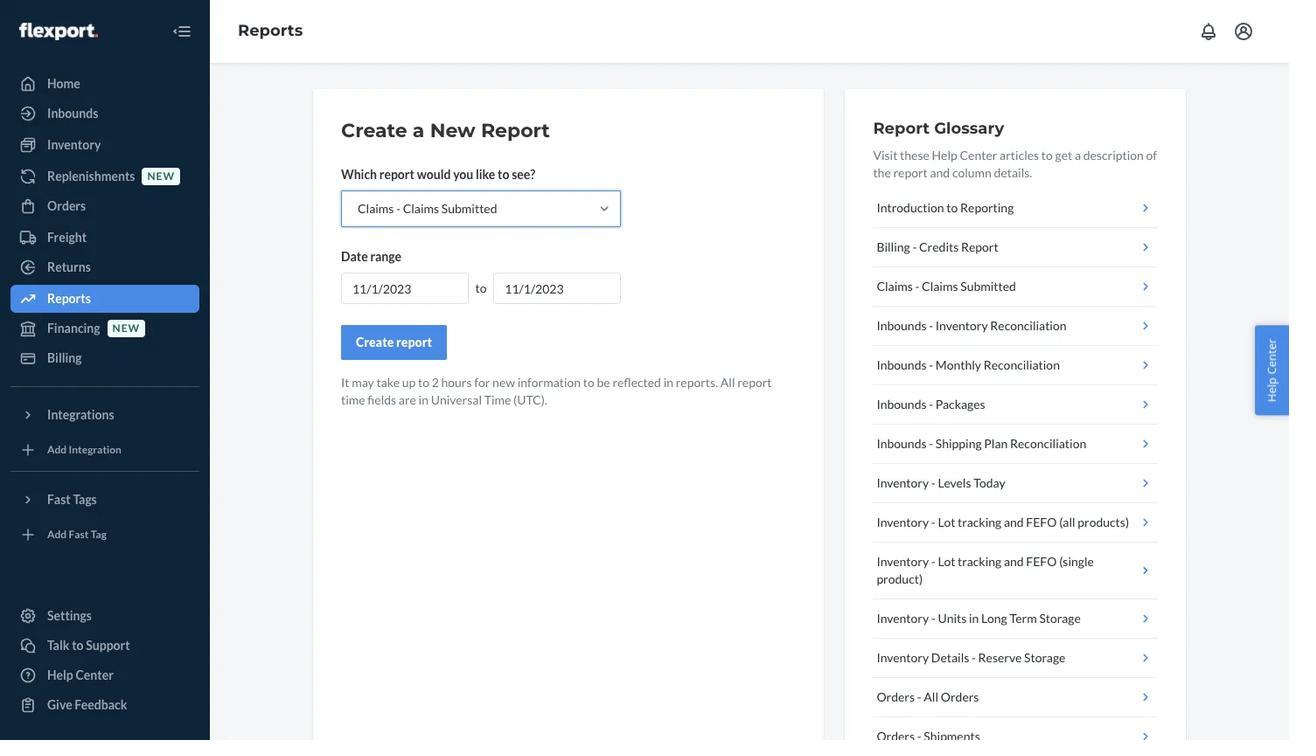 Task type: vqa. For each thing, say whether or not it's contained in the screenshot.
Inbounds - Inventory Reconciliation BUTTON
yes



Task type: locate. For each thing, give the bounding box(es) containing it.
inventory for inventory - lot tracking and fefo (all products)
[[877, 515, 929, 530]]

1 horizontal spatial reports
[[238, 21, 303, 40]]

report up see?
[[481, 119, 550, 143]]

2 horizontal spatial report
[[961, 240, 999, 255]]

tracking inside inventory - lot tracking and fefo (all products) button
[[958, 515, 1002, 530]]

fast
[[47, 493, 71, 507], [69, 529, 89, 542]]

2 fefo from the top
[[1026, 555, 1057, 570]]

details.
[[994, 165, 1033, 180]]

orders up the freight
[[47, 199, 86, 213]]

2 vertical spatial in
[[969, 612, 979, 626]]

report right reports. at the bottom of page
[[738, 375, 772, 390]]

in left reports. at the bottom of page
[[664, 375, 674, 390]]

reconciliation down claims - claims submitted button
[[991, 318, 1067, 333]]

claims - claims submitted
[[358, 201, 497, 216], [877, 279, 1016, 294]]

0 vertical spatial reconciliation
[[991, 318, 1067, 333]]

1 horizontal spatial submitted
[[961, 279, 1016, 294]]

- left the units
[[932, 612, 936, 626]]

report down these
[[894, 165, 928, 180]]

- for the inventory - levels today button
[[932, 476, 936, 491]]

1 vertical spatial lot
[[938, 555, 956, 570]]

tracking down inventory - lot tracking and fefo (all products)
[[958, 555, 1002, 570]]

- for claims - claims submitted button
[[916, 279, 920, 294]]

reports
[[238, 21, 303, 40], [47, 291, 91, 306]]

1 vertical spatial all
[[924, 690, 939, 705]]

inbounds - monthly reconciliation button
[[873, 346, 1158, 386]]

0 vertical spatial lot
[[938, 515, 956, 530]]

in right are
[[419, 393, 429, 408]]

it may take up to 2 hours for new information to be reflected in reports. all report time fields are in universal time (utc).
[[341, 375, 772, 408]]

0 vertical spatial help center
[[1265, 339, 1280, 402]]

new up the orders link
[[147, 170, 175, 183]]

inbounds for inbounds
[[47, 106, 98, 121]]

0 vertical spatial reports link
[[238, 21, 303, 40]]

inventory for inventory
[[47, 137, 101, 152]]

create inside button
[[356, 335, 394, 350]]

inventory left levels on the bottom right
[[877, 476, 929, 491]]

inbounds
[[47, 106, 98, 121], [877, 318, 927, 333], [877, 358, 927, 373], [877, 397, 927, 412], [877, 437, 927, 451]]

2 horizontal spatial help
[[1265, 377, 1280, 402]]

- inside button
[[916, 279, 920, 294]]

add for add integration
[[47, 444, 67, 457]]

- left packages on the right bottom of page
[[929, 397, 934, 412]]

- left credits
[[913, 240, 917, 255]]

1 horizontal spatial in
[[664, 375, 674, 390]]

today
[[974, 476, 1006, 491]]

1 horizontal spatial help center
[[1265, 339, 1280, 402]]

- right details
[[972, 651, 976, 666]]

create up the which
[[341, 119, 407, 143]]

lot
[[938, 515, 956, 530], [938, 555, 956, 570]]

a right get
[[1075, 148, 1081, 163]]

reconciliation down inbounds - inventory reconciliation button
[[984, 358, 1060, 373]]

0 vertical spatial fast
[[47, 493, 71, 507]]

storage right term
[[1040, 612, 1081, 626]]

open notifications image
[[1199, 21, 1220, 42]]

inventory up monthly
[[936, 318, 988, 333]]

1 vertical spatial new
[[112, 322, 140, 335]]

inbounds - shipping plan reconciliation button
[[873, 425, 1158, 465]]

billing down financing
[[47, 351, 82, 366]]

report inside button
[[961, 240, 999, 255]]

1 horizontal spatial center
[[960, 148, 998, 163]]

1 horizontal spatial billing
[[877, 240, 910, 255]]

2 vertical spatial center
[[76, 668, 114, 683]]

inventory up product)
[[877, 555, 929, 570]]

long
[[982, 612, 1008, 626]]

report inside visit these help center articles to get a description of the report and column details.
[[894, 165, 928, 180]]

visit
[[873, 148, 898, 163]]

tracking for (single
[[958, 555, 1002, 570]]

- left 'shipping'
[[929, 437, 934, 451]]

2 add from the top
[[47, 529, 67, 542]]

support
[[86, 639, 130, 653]]

1 vertical spatial center
[[1265, 339, 1280, 375]]

- down inventory - levels today
[[932, 515, 936, 530]]

submitted down you
[[442, 201, 497, 216]]

1 vertical spatial add
[[47, 529, 67, 542]]

claims - claims submitted down "would"
[[358, 201, 497, 216]]

1 vertical spatial help center
[[47, 668, 114, 683]]

billing for billing
[[47, 351, 82, 366]]

inventory down inventory - levels today
[[877, 515, 929, 530]]

1 vertical spatial create
[[356, 335, 394, 350]]

- down billing - credits report
[[916, 279, 920, 294]]

0 horizontal spatial center
[[76, 668, 114, 683]]

get
[[1056, 148, 1073, 163]]

fast tags
[[47, 493, 97, 507]]

-
[[396, 201, 401, 216], [913, 240, 917, 255], [916, 279, 920, 294], [929, 318, 934, 333], [929, 358, 934, 373], [929, 397, 934, 412], [929, 437, 934, 451], [932, 476, 936, 491], [932, 515, 936, 530], [932, 555, 936, 570], [932, 612, 936, 626], [972, 651, 976, 666], [918, 690, 922, 705]]

storage right reserve
[[1024, 651, 1066, 666]]

2 horizontal spatial in
[[969, 612, 979, 626]]

0 horizontal spatial reports link
[[10, 285, 199, 313]]

to
[[1042, 148, 1053, 163], [498, 167, 510, 182], [947, 200, 958, 215], [475, 281, 487, 296], [418, 375, 430, 390], [583, 375, 595, 390], [72, 639, 84, 653]]

inbounds down home at the top left of the page
[[47, 106, 98, 121]]

- up inventory - units in long term storage at bottom right
[[932, 555, 936, 570]]

1 vertical spatial fefo
[[1026, 555, 1057, 570]]

report for create a new report
[[481, 119, 550, 143]]

reconciliation
[[991, 318, 1067, 333], [984, 358, 1060, 373], [1010, 437, 1087, 451]]

in
[[664, 375, 674, 390], [419, 393, 429, 408], [969, 612, 979, 626]]

inventory - lot tracking and fefo (all products) button
[[873, 504, 1158, 543]]

inventory up orders - all orders
[[877, 651, 929, 666]]

hours
[[441, 375, 472, 390]]

0 horizontal spatial a
[[413, 119, 425, 143]]

take
[[377, 375, 400, 390]]

2 vertical spatial reconciliation
[[1010, 437, 1087, 451]]

1 horizontal spatial all
[[924, 690, 939, 705]]

claims - claims submitted down credits
[[877, 279, 1016, 294]]

0 vertical spatial center
[[960, 148, 998, 163]]

2 vertical spatial help
[[47, 668, 73, 683]]

new for financing
[[112, 322, 140, 335]]

new
[[147, 170, 175, 183], [112, 322, 140, 335], [493, 375, 515, 390]]

2 horizontal spatial center
[[1265, 339, 1280, 375]]

1 horizontal spatial a
[[1075, 148, 1081, 163]]

report glossary
[[873, 119, 1005, 138]]

inventory for inventory - levels today
[[877, 476, 929, 491]]

1 vertical spatial submitted
[[961, 279, 1016, 294]]

tags
[[73, 493, 97, 507]]

inventory inside inventory - lot tracking and fefo (single product)
[[877, 555, 929, 570]]

create a new report
[[341, 119, 550, 143]]

submitted
[[442, 201, 497, 216], [961, 279, 1016, 294]]

tracking down today
[[958, 515, 1002, 530]]

fefo inside inventory - lot tracking and fefo (single product)
[[1026, 555, 1057, 570]]

1 vertical spatial tracking
[[958, 555, 1002, 570]]

and inside inventory - lot tracking and fefo (single product)
[[1004, 555, 1024, 570]]

and down inventory - lot tracking and fefo (all products) button
[[1004, 555, 1024, 570]]

inbounds for inbounds - monthly reconciliation
[[877, 358, 927, 373]]

help center inside button
[[1265, 339, 1280, 402]]

- for billing - credits report button
[[913, 240, 917, 255]]

inbounds left packages on the right bottom of page
[[877, 397, 927, 412]]

are
[[399, 393, 416, 408]]

0 horizontal spatial billing
[[47, 351, 82, 366]]

new up 'billing' link
[[112, 322, 140, 335]]

add left integration
[[47, 444, 67, 457]]

inventory for inventory - units in long term storage
[[877, 612, 929, 626]]

2 vertical spatial and
[[1004, 555, 1024, 570]]

- left monthly
[[929, 358, 934, 373]]

- left levels on the bottom right
[[932, 476, 936, 491]]

1 horizontal spatial help
[[932, 148, 958, 163]]

0 vertical spatial reports
[[238, 21, 303, 40]]

billing down introduction
[[877, 240, 910, 255]]

0 horizontal spatial new
[[112, 322, 140, 335]]

reporting
[[961, 200, 1014, 215]]

2 horizontal spatial new
[[493, 375, 515, 390]]

0 vertical spatial all
[[721, 375, 735, 390]]

2 vertical spatial new
[[493, 375, 515, 390]]

0 horizontal spatial orders
[[47, 199, 86, 213]]

0 horizontal spatial 11/1/2023
[[353, 282, 411, 297]]

0 vertical spatial tracking
[[958, 515, 1002, 530]]

a left new
[[413, 119, 425, 143]]

add integration link
[[10, 437, 199, 465]]

2 horizontal spatial orders
[[941, 690, 979, 705]]

help
[[932, 148, 958, 163], [1265, 377, 1280, 402], [47, 668, 73, 683]]

fefo
[[1026, 515, 1057, 530], [1026, 555, 1057, 570]]

2 tracking from the top
[[958, 555, 1002, 570]]

0 vertical spatial a
[[413, 119, 425, 143]]

- for inbounds - shipping plan reconciliation button
[[929, 437, 934, 451]]

create for create report
[[356, 335, 394, 350]]

reflected
[[613, 375, 661, 390]]

claims - claims submitted button
[[873, 268, 1158, 307]]

fast left tag
[[69, 529, 89, 542]]

a inside visit these help center articles to get a description of the report and column details.
[[1075, 148, 1081, 163]]

orders down details
[[941, 690, 979, 705]]

inventory up replenishments
[[47, 137, 101, 152]]

lot down inventory - levels today
[[938, 515, 956, 530]]

- up inbounds - monthly reconciliation
[[929, 318, 934, 333]]

0 vertical spatial fefo
[[1026, 515, 1057, 530]]

1 vertical spatial a
[[1075, 148, 1081, 163]]

lot inside inventory - lot tracking and fefo (single product)
[[938, 555, 956, 570]]

submitted inside button
[[961, 279, 1016, 294]]

1 fefo from the top
[[1026, 515, 1057, 530]]

1 horizontal spatial claims - claims submitted
[[877, 279, 1016, 294]]

0 vertical spatial add
[[47, 444, 67, 457]]

create report button
[[341, 325, 447, 360]]

2
[[432, 375, 439, 390]]

new up time
[[493, 375, 515, 390]]

all right reports. at the bottom of page
[[721, 375, 735, 390]]

create up "may"
[[356, 335, 394, 350]]

home link
[[10, 70, 199, 98]]

1 tracking from the top
[[958, 515, 1002, 530]]

1 horizontal spatial new
[[147, 170, 175, 183]]

- inside inventory - lot tracking and fefo (single product)
[[932, 555, 936, 570]]

help inside visit these help center articles to get a description of the report and column details.
[[932, 148, 958, 163]]

these
[[900, 148, 930, 163]]

1 vertical spatial help
[[1265, 377, 1280, 402]]

inbounds for inbounds - packages
[[877, 397, 927, 412]]

(single
[[1060, 555, 1094, 570]]

1 add from the top
[[47, 444, 67, 457]]

tracking inside inventory - lot tracking and fefo (single product)
[[958, 555, 1002, 570]]

billing inside billing - credits report button
[[877, 240, 910, 255]]

add integration
[[47, 444, 122, 457]]

visit these help center articles to get a description of the report and column details.
[[873, 148, 1157, 180]]

orders down inventory details - reserve storage
[[877, 690, 915, 705]]

1 vertical spatial reconciliation
[[984, 358, 1060, 373]]

add down the fast tags
[[47, 529, 67, 542]]

all down details
[[924, 690, 939, 705]]

0 horizontal spatial report
[[481, 119, 550, 143]]

inventory down product)
[[877, 612, 929, 626]]

1 vertical spatial reports
[[47, 291, 91, 306]]

0 vertical spatial create
[[341, 119, 407, 143]]

0 horizontal spatial submitted
[[442, 201, 497, 216]]

0 vertical spatial new
[[147, 170, 175, 183]]

inbounds down inbounds - packages
[[877, 437, 927, 451]]

fefo for (single
[[1026, 555, 1057, 570]]

1 11/1/2023 from the left
[[353, 282, 411, 297]]

introduction
[[877, 200, 945, 215]]

inventory
[[47, 137, 101, 152], [936, 318, 988, 333], [877, 476, 929, 491], [877, 515, 929, 530], [877, 555, 929, 570], [877, 612, 929, 626], [877, 651, 929, 666]]

a
[[413, 119, 425, 143], [1075, 148, 1081, 163]]

report inside it may take up to 2 hours for new information to be reflected in reports. all report time fields are in universal time (utc).
[[738, 375, 772, 390]]

- for inventory - lot tracking and fefo (single product) button
[[932, 555, 936, 570]]

1 horizontal spatial report
[[873, 119, 930, 138]]

fast left tags
[[47, 493, 71, 507]]

fefo left the (all
[[1026, 515, 1057, 530]]

freight
[[47, 230, 87, 245]]

lot for inventory - lot tracking and fefo (single product)
[[938, 555, 956, 570]]

0 vertical spatial help
[[932, 148, 958, 163]]

tracking
[[958, 515, 1002, 530], [958, 555, 1002, 570]]

1 vertical spatial claims - claims submitted
[[877, 279, 1016, 294]]

create report
[[356, 335, 432, 350]]

create for create a new report
[[341, 119, 407, 143]]

billing link
[[10, 345, 199, 373]]

tracking for (all
[[958, 515, 1002, 530]]

in left long
[[969, 612, 979, 626]]

1 vertical spatial in
[[419, 393, 429, 408]]

submitted up inbounds - inventory reconciliation
[[961, 279, 1016, 294]]

and left column
[[930, 165, 950, 180]]

0 horizontal spatial all
[[721, 375, 735, 390]]

claims down billing - credits report
[[877, 279, 913, 294]]

feedback
[[75, 698, 127, 713]]

talk
[[47, 639, 70, 653]]

0 vertical spatial in
[[664, 375, 674, 390]]

report up these
[[873, 119, 930, 138]]

inbounds up inbounds - monthly reconciliation
[[877, 318, 927, 333]]

fast inside dropdown button
[[47, 493, 71, 507]]

claims
[[358, 201, 394, 216], [403, 201, 439, 216], [877, 279, 913, 294], [922, 279, 958, 294]]

- up range on the left of the page
[[396, 201, 401, 216]]

lot up the units
[[938, 555, 956, 570]]

which report would you like to see?
[[341, 167, 536, 182]]

orders for orders
[[47, 199, 86, 213]]

time
[[341, 393, 365, 408]]

- for inbounds - monthly reconciliation button
[[929, 358, 934, 373]]

settings
[[47, 609, 92, 624]]

1 vertical spatial storage
[[1024, 651, 1066, 666]]

- for inventory - units in long term storage button
[[932, 612, 936, 626]]

reconciliation down inbounds - packages button
[[1010, 437, 1087, 451]]

inbounds for inbounds - inventory reconciliation
[[877, 318, 927, 333]]

fast tags button
[[10, 486, 199, 514]]

1 horizontal spatial reports link
[[238, 21, 303, 40]]

1 horizontal spatial 11/1/2023
[[505, 282, 564, 297]]

orders - all orders button
[[873, 679, 1158, 718]]

report up up
[[396, 335, 432, 350]]

inbounds up inbounds - packages
[[877, 358, 927, 373]]

1 vertical spatial billing
[[47, 351, 82, 366]]

1 vertical spatial and
[[1004, 515, 1024, 530]]

1 lot from the top
[[938, 515, 956, 530]]

1 horizontal spatial orders
[[877, 690, 915, 705]]

- down inventory details - reserve storage
[[918, 690, 922, 705]]

fefo left (single
[[1026, 555, 1057, 570]]

0 vertical spatial claims - claims submitted
[[358, 201, 497, 216]]

2 lot from the top
[[938, 555, 956, 570]]

all inside it may take up to 2 hours for new information to be reflected in reports. all report time fields are in universal time (utc).
[[721, 375, 735, 390]]

billing - credits report button
[[873, 228, 1158, 268]]

new for replenishments
[[147, 170, 175, 183]]

and
[[930, 165, 950, 180], [1004, 515, 1024, 530], [1004, 555, 1024, 570]]

report down reporting
[[961, 240, 999, 255]]

all
[[721, 375, 735, 390], [924, 690, 939, 705]]

0 vertical spatial and
[[930, 165, 950, 180]]

date range
[[341, 249, 401, 264]]

in inside button
[[969, 612, 979, 626]]

help inside button
[[1265, 377, 1280, 402]]

0 vertical spatial billing
[[877, 240, 910, 255]]

0 horizontal spatial help
[[47, 668, 73, 683]]

and down the inventory - levels today button
[[1004, 515, 1024, 530]]



Task type: describe. For each thing, give the bounding box(es) containing it.
0 horizontal spatial help center
[[47, 668, 114, 683]]

inbounds - packages
[[877, 397, 986, 412]]

report for billing - credits report
[[961, 240, 999, 255]]

0 horizontal spatial claims - claims submitted
[[358, 201, 497, 216]]

give
[[47, 698, 72, 713]]

information
[[518, 375, 581, 390]]

shipping
[[936, 437, 982, 451]]

claims - claims submitted inside button
[[877, 279, 1016, 294]]

reconciliation for inbounds - inventory reconciliation
[[991, 318, 1067, 333]]

replenishments
[[47, 169, 135, 184]]

you
[[453, 167, 474, 182]]

column
[[953, 165, 992, 180]]

packages
[[936, 397, 986, 412]]

inventory - units in long term storage
[[877, 612, 1081, 626]]

like
[[476, 167, 495, 182]]

integrations
[[47, 408, 114, 423]]

credits
[[919, 240, 959, 255]]

inventory for inventory - lot tracking and fefo (single product)
[[877, 555, 929, 570]]

add fast tag
[[47, 529, 107, 542]]

of
[[1147, 148, 1157, 163]]

- for inbounds - inventory reconciliation button
[[929, 318, 934, 333]]

inbounds - monthly reconciliation
[[877, 358, 1060, 373]]

orders - all orders
[[877, 690, 979, 705]]

talk to support button
[[10, 633, 199, 660]]

claims down the which
[[358, 201, 394, 216]]

inventory details - reserve storage button
[[873, 640, 1158, 679]]

term
[[1010, 612, 1037, 626]]

orders link
[[10, 192, 199, 220]]

to inside visit these help center articles to get a description of the report and column details.
[[1042, 148, 1053, 163]]

integration
[[69, 444, 122, 457]]

report left "would"
[[379, 167, 415, 182]]

reports.
[[676, 375, 718, 390]]

(all
[[1060, 515, 1076, 530]]

articles
[[1000, 148, 1039, 163]]

open account menu image
[[1234, 21, 1255, 42]]

close navigation image
[[171, 21, 192, 42]]

tag
[[91, 529, 107, 542]]

units
[[938, 612, 967, 626]]

0 vertical spatial submitted
[[442, 201, 497, 216]]

introduction to reporting button
[[873, 189, 1158, 228]]

for
[[474, 375, 490, 390]]

1 vertical spatial fast
[[69, 529, 89, 542]]

plan
[[984, 437, 1008, 451]]

center inside visit these help center articles to get a description of the report and column details.
[[960, 148, 998, 163]]

be
[[597, 375, 610, 390]]

1 vertical spatial reports link
[[10, 285, 199, 313]]

(utc).
[[514, 393, 548, 408]]

add fast tag link
[[10, 521, 199, 549]]

and for inventory - lot tracking and fefo (all products)
[[1004, 515, 1024, 530]]

financing
[[47, 321, 100, 336]]

new
[[430, 119, 476, 143]]

returns link
[[10, 254, 199, 282]]

new inside it may take up to 2 hours for new information to be reflected in reports. all report time fields are in universal time (utc).
[[493, 375, 515, 390]]

billing - credits report
[[877, 240, 999, 255]]

flexport logo image
[[19, 22, 98, 40]]

would
[[417, 167, 451, 182]]

and inside visit these help center articles to get a description of the report and column details.
[[930, 165, 950, 180]]

claims down "would"
[[403, 201, 439, 216]]

monthly
[[936, 358, 982, 373]]

settings link
[[10, 603, 199, 631]]

time
[[484, 393, 511, 408]]

inbounds link
[[10, 100, 199, 128]]

returns
[[47, 260, 91, 275]]

lot for inventory - lot tracking and fefo (all products)
[[938, 515, 956, 530]]

- for "orders - all orders" button
[[918, 690, 922, 705]]

- for inbounds - packages button
[[929, 397, 934, 412]]

it
[[341, 375, 350, 390]]

help center button
[[1256, 326, 1290, 415]]

products)
[[1078, 515, 1130, 530]]

glossary
[[934, 119, 1005, 138]]

see?
[[512, 167, 536, 182]]

2 11/1/2023 from the left
[[505, 282, 564, 297]]

inbounds - inventory reconciliation button
[[873, 307, 1158, 346]]

inventory for inventory details - reserve storage
[[877, 651, 929, 666]]

report inside button
[[396, 335, 432, 350]]

inventory details - reserve storage
[[877, 651, 1066, 666]]

fields
[[368, 393, 396, 408]]

claims down credits
[[922, 279, 958, 294]]

- for inventory - lot tracking and fefo (all products) button
[[932, 515, 936, 530]]

add for add fast tag
[[47, 529, 67, 542]]

reconciliation for inbounds - monthly reconciliation
[[984, 358, 1060, 373]]

the
[[873, 165, 891, 180]]

fefo for (all
[[1026, 515, 1057, 530]]

and for inventory - lot tracking and fefo (single product)
[[1004, 555, 1024, 570]]

billing for billing - credits report
[[877, 240, 910, 255]]

universal
[[431, 393, 482, 408]]

date
[[341, 249, 368, 264]]

inbounds - shipping plan reconciliation
[[877, 437, 1087, 451]]

0 horizontal spatial reports
[[47, 291, 91, 306]]

details
[[932, 651, 970, 666]]

inventory - lot tracking and fefo (all products)
[[877, 515, 1130, 530]]

inbounds - packages button
[[873, 386, 1158, 425]]

inventory - units in long term storage button
[[873, 600, 1158, 640]]

inventory - lot tracking and fefo (single product) button
[[873, 543, 1158, 600]]

may
[[352, 375, 374, 390]]

inventory - levels today button
[[873, 465, 1158, 504]]

product)
[[877, 572, 923, 587]]

integrations button
[[10, 402, 199, 430]]

0 horizontal spatial in
[[419, 393, 429, 408]]

center inside button
[[1265, 339, 1280, 375]]

give feedback
[[47, 698, 127, 713]]

0 vertical spatial storage
[[1040, 612, 1081, 626]]

introduction to reporting
[[877, 200, 1014, 215]]

reserve
[[979, 651, 1022, 666]]

orders for orders - all orders
[[877, 690, 915, 705]]

all inside button
[[924, 690, 939, 705]]

inbounds - inventory reconciliation
[[877, 318, 1067, 333]]

inventory link
[[10, 131, 199, 159]]

inbounds for inbounds - shipping plan reconciliation
[[877, 437, 927, 451]]

levels
[[938, 476, 972, 491]]

talk to support
[[47, 639, 130, 653]]

give feedback button
[[10, 692, 199, 720]]

which
[[341, 167, 377, 182]]

inventory - lot tracking and fefo (single product)
[[877, 555, 1094, 587]]

up
[[402, 375, 416, 390]]



